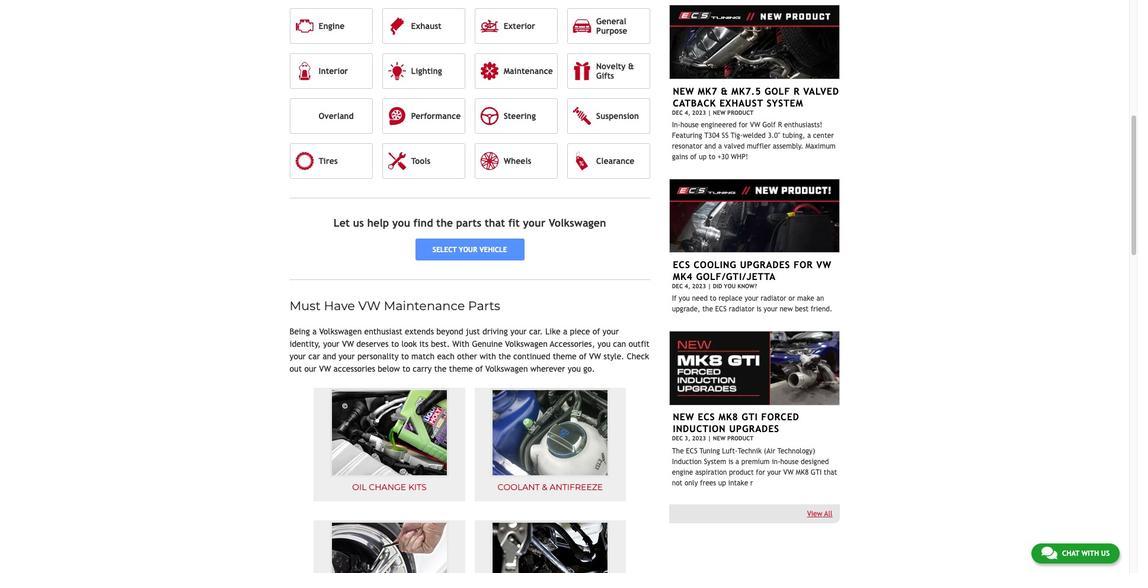 Task type: vqa. For each thing, say whether or not it's contained in the screenshot.
find
yes



Task type: locate. For each thing, give the bounding box(es) containing it.
1 vertical spatial mk8
[[796, 469, 809, 477]]

accessories,
[[550, 339, 595, 349]]

radiator up "new"
[[761, 295, 786, 303]]

2 product from the top
[[727, 436, 754, 442]]

look
[[401, 339, 417, 349]]

dec left 3, in the bottom of the page
[[672, 436, 683, 442]]

a right being
[[312, 327, 317, 336]]

1 horizontal spatial gti
[[811, 469, 822, 477]]

you right if
[[679, 295, 690, 303]]

for inside ecs cooling upgrades for vw mk4 golf/gti/jetta dec 4, 2023 | did you know? if you need to replace your radiator or make an upgrade, the ecs radiator is your new best friend.
[[794, 260, 813, 271]]

dec down mk4
[[672, 283, 683, 290]]

2023 for cooling
[[692, 283, 706, 290]]

general purpose
[[596, 16, 627, 35]]

new up tuning
[[713, 436, 726, 442]]

1 vertical spatial upgrades
[[729, 424, 780, 435]]

induction up engine on the right
[[672, 458, 702, 466]]

2023 inside ecs cooling upgrades for vw mk4 golf/gti/jetta dec 4, 2023 | did you know? if you need to replace your radiator or make an upgrade, the ecs radiator is your new best friend.
[[692, 283, 706, 290]]

1 horizontal spatial system
[[767, 98, 803, 109]]

& right coolant
[[542, 483, 548, 493]]

1 horizontal spatial that
[[824, 469, 837, 477]]

2 vertical spatial dec
[[672, 436, 683, 442]]

1 vertical spatial 4,
[[685, 283, 690, 290]]

wheels link
[[475, 143, 558, 179]]

1 vertical spatial 2023
[[692, 283, 706, 290]]

a up +30 on the top of page
[[718, 142, 722, 151]]

0 vertical spatial maintenance
[[504, 66, 553, 76]]

2 horizontal spatial for
[[794, 260, 813, 271]]

0 vertical spatial for
[[739, 121, 748, 129]]

performance
[[411, 111, 461, 121]]

3 | from the top
[[708, 436, 711, 442]]

up right frees
[[718, 479, 726, 488]]

0 vertical spatial &
[[628, 62, 634, 71]]

mk8
[[719, 412, 739, 423], [796, 469, 809, 477]]

up down resonator
[[699, 153, 707, 161]]

novelty
[[596, 62, 626, 71]]

system inside new mk7 & mk7.5 golf r valved catback exhaust system dec 4, 2023 | new product in-house engineered for vw golf r enthusiasts! featuring t304 ss tig-welded 3.0" tubing, a center resonator and a valved muffler assembly. maximum gains of up to +30 whp!
[[767, 98, 803, 109]]

0 vertical spatial 2023
[[692, 109, 706, 116]]

0 horizontal spatial for
[[739, 121, 748, 129]]

& inside new mk7 & mk7.5 golf r valved catback exhaust system dec 4, 2023 | new product in-house engineered for vw golf r enthusiasts! featuring t304 ss tig-welded 3.0" tubing, a center resonator and a valved muffler assembly. maximum gains of up to +30 whp!
[[721, 86, 728, 97]]

of right piece at the bottom right of the page
[[593, 327, 600, 336]]

and right car
[[323, 352, 336, 361]]

r left valved
[[794, 86, 800, 97]]

your inside new ecs mk8 gti forced induction upgrades dec 3, 2023 | new product the ecs tuning luft-technik (air technology) induction system is a premium in-house designed engine aspiration product for your vw mk8 gti that not only frees up intake r
[[767, 469, 781, 477]]

lighting link
[[382, 53, 465, 89]]

4, down mk4
[[685, 283, 690, 290]]

0 horizontal spatial r
[[778, 121, 782, 129]]

radiator down replace
[[729, 306, 755, 314]]

0 vertical spatial is
[[757, 306, 762, 314]]

of down other
[[475, 364, 483, 374]]

exhaust inside new mk7 & mk7.5 golf r valved catback exhaust system dec 4, 2023 | new product in-house engineered for vw golf r enthusiasts! featuring t304 ss tig-welded 3.0" tubing, a center resonator and a valved muffler assembly. maximum gains of up to +30 whp!
[[720, 98, 763, 109]]

2 | from the top
[[708, 283, 711, 290]]

house down technology)
[[780, 458, 799, 466]]

vw up an in the right of the page
[[816, 260, 832, 271]]

0 vertical spatial exhaust
[[411, 21, 442, 31]]

select
[[433, 246, 457, 254]]

1 product from the top
[[727, 109, 754, 116]]

1 | from the top
[[708, 109, 711, 116]]

volkswagen oil change kits image
[[330, 389, 449, 478]]

dec
[[672, 109, 683, 116], [672, 283, 683, 290], [672, 436, 683, 442]]

1 vertical spatial house
[[780, 458, 799, 466]]

0 vertical spatial theme
[[553, 352, 577, 361]]

1 vertical spatial and
[[323, 352, 336, 361]]

maintenance up extends
[[384, 299, 465, 314]]

1 vertical spatial maintenance
[[384, 299, 465, 314]]

1 vertical spatial for
[[794, 260, 813, 271]]

for
[[739, 121, 748, 129], [794, 260, 813, 271], [756, 469, 765, 477]]

1 vertical spatial with
[[1082, 550, 1099, 558]]

upgrades up 'technik'
[[729, 424, 780, 435]]

to down the did
[[710, 295, 717, 303]]

1 vertical spatial dec
[[672, 283, 683, 290]]

golf right the 'mk7.5'
[[765, 86, 790, 97]]

out
[[290, 364, 302, 374]]

2 vertical spatial |
[[708, 436, 711, 442]]

product inside new ecs mk8 gti forced induction upgrades dec 3, 2023 | new product the ecs tuning luft-technik (air technology) induction system is a premium in-house designed engine aspiration product for your vw mk8 gti that not only frees up intake r
[[727, 436, 754, 442]]

product up 'technik'
[[727, 436, 754, 442]]

& right novelty
[[628, 62, 634, 71]]

system up aspiration
[[704, 458, 726, 466]]

being
[[290, 327, 310, 336]]

a down enthusiasts!
[[807, 132, 811, 140]]

1 vertical spatial radiator
[[729, 306, 755, 314]]

0 vertical spatial induction
[[673, 424, 726, 435]]

0 horizontal spatial theme
[[449, 364, 473, 374]]

of up go.
[[579, 352, 587, 361]]

0 vertical spatial with
[[480, 352, 496, 361]]

+30
[[718, 153, 729, 161]]

new
[[780, 306, 793, 314]]

to left carry
[[403, 364, 410, 374]]

the down need
[[703, 306, 713, 314]]

a right like on the left of the page
[[563, 327, 567, 336]]

mk8 down designed
[[796, 469, 809, 477]]

system up enthusiasts!
[[767, 98, 803, 109]]

maintenance up steering
[[504, 66, 553, 76]]

r
[[794, 86, 800, 97], [778, 121, 782, 129]]

golf up 3.0"
[[762, 121, 776, 129]]

maintenance link
[[475, 53, 558, 89]]

2023 down catback
[[692, 109, 706, 116]]

product down new mk7 & mk7.5 golf r valved catback exhaust system link
[[727, 109, 754, 116]]

dec inside new mk7 & mk7.5 golf r valved catback exhaust system dec 4, 2023 | new product in-house engineered for vw golf r enthusiasts! featuring t304 ss tig-welded 3.0" tubing, a center resonator and a valved muffler assembly. maximum gains of up to +30 whp!
[[672, 109, 683, 116]]

with left us
[[1082, 550, 1099, 558]]

4, down catback
[[685, 109, 690, 116]]

2023 right 3, in the bottom of the page
[[692, 436, 706, 442]]

1 horizontal spatial is
[[757, 306, 762, 314]]

| for ecs
[[708, 436, 711, 442]]

vw inside new mk7 & mk7.5 golf r valved catback exhaust system dec 4, 2023 | new product in-house engineered for vw golf r enthusiasts! featuring t304 ss tig-welded 3.0" tubing, a center resonator and a valved muffler assembly. maximum gains of up to +30 whp!
[[750, 121, 760, 129]]

| inside new ecs mk8 gti forced induction upgrades dec 3, 2023 | new product the ecs tuning luft-technik (air technology) induction system is a premium in-house designed engine aspiration product for your vw mk8 gti that not only frees up intake r
[[708, 436, 711, 442]]

each
[[437, 352, 455, 361]]

your right select
[[459, 246, 477, 254]]

0 vertical spatial 4,
[[685, 109, 690, 116]]

that left fit
[[485, 217, 505, 229]]

tubing,
[[782, 132, 805, 140]]

overland link
[[290, 98, 373, 134]]

induction up 3, in the bottom of the page
[[673, 424, 726, 435]]

vw inside ecs cooling upgrades for vw mk4 golf/gti/jetta dec 4, 2023 | did you know? if you need to replace your radiator or make an upgrade, the ecs radiator is your new best friend.
[[816, 260, 832, 271]]

1 vertical spatial &
[[721, 86, 728, 97]]

and down t304
[[705, 142, 716, 151]]

2 dec from the top
[[672, 283, 683, 290]]

your down in-
[[767, 469, 781, 477]]

for up make
[[794, 260, 813, 271]]

1 vertical spatial golf
[[762, 121, 776, 129]]

1 vertical spatial up
[[718, 479, 726, 488]]

house inside new ecs mk8 gti forced induction upgrades dec 3, 2023 | new product the ecs tuning luft-technik (air technology) induction system is a premium in-house designed engine aspiration product for your vw mk8 gti that not only frees up intake r
[[780, 458, 799, 466]]

r
[[750, 479, 753, 488]]

of
[[690, 153, 697, 161], [593, 327, 600, 336], [579, 352, 587, 361], [475, 364, 483, 374]]

antifreeze
[[550, 483, 603, 493]]

to left look
[[391, 339, 399, 349]]

0 vertical spatial |
[[708, 109, 711, 116]]

0 vertical spatial up
[[699, 153, 707, 161]]

0 vertical spatial dec
[[672, 109, 683, 116]]

1 horizontal spatial for
[[756, 469, 765, 477]]

2 horizontal spatial &
[[721, 86, 728, 97]]

catback
[[673, 98, 716, 109]]

for up the "tig-" on the right top of the page
[[739, 121, 748, 129]]

| up engineered at the top of page
[[708, 109, 711, 116]]

for inside new mk7 & mk7.5 golf r valved catback exhaust system dec 4, 2023 | new product in-house engineered for vw golf r enthusiasts! featuring t304 ss tig-welded 3.0" tubing, a center resonator and a valved muffler assembly. maximum gains of up to +30 whp!
[[739, 121, 748, 129]]

your down the know?
[[745, 295, 759, 303]]

0 vertical spatial system
[[767, 98, 803, 109]]

exterior
[[504, 21, 535, 31]]

dec up in-
[[672, 109, 683, 116]]

0 vertical spatial that
[[485, 217, 505, 229]]

the
[[672, 447, 684, 456]]

ecs cooling upgrades for vw mk4 golf/gti/jetta image
[[669, 179, 840, 253]]

1 2023 from the top
[[692, 109, 706, 116]]

| inside ecs cooling upgrades for vw mk4 golf/gti/jetta dec 4, 2023 | did you know? if you need to replace your radiator or make an upgrade, the ecs radiator is your new best friend.
[[708, 283, 711, 290]]

for inside new ecs mk8 gti forced induction upgrades dec 3, 2023 | new product the ecs tuning luft-technik (air technology) induction system is a premium in-house designed engine aspiration product for your vw mk8 gti that not only frees up intake r
[[756, 469, 765, 477]]

vehicle
[[480, 246, 507, 254]]

3 2023 from the top
[[692, 436, 706, 442]]

golf/gti/jetta
[[696, 271, 776, 283]]

tuning
[[700, 447, 720, 456]]

up inside new mk7 & mk7.5 golf r valved catback exhaust system dec 4, 2023 | new product in-house engineered for vw golf r enthusiasts! featuring t304 ss tig-welded 3.0" tubing, a center resonator and a valved muffler assembly. maximum gains of up to +30 whp!
[[699, 153, 707, 161]]

house up featuring
[[680, 121, 699, 129]]

0 vertical spatial and
[[705, 142, 716, 151]]

2 vertical spatial 2023
[[692, 436, 706, 442]]

1 horizontal spatial up
[[718, 479, 726, 488]]

being a volkswagen enthusiast extends beyond just driving your car. like a piece of your identity, your vw deserves to look its best. with genuine volkswagen accessories, you can outfit your car and your personality to match each other with the continued theme of vw style. check out our vw accessories below to carry the theme of volkswagen wherever you go.
[[290, 327, 650, 374]]

up inside new ecs mk8 gti forced induction upgrades dec 3, 2023 | new product the ecs tuning luft-technik (air technology) induction system is a premium in-house designed engine aspiration product for your vw mk8 gti that not only frees up intake r
[[718, 479, 726, 488]]

1 vertical spatial gti
[[811, 469, 822, 477]]

1 vertical spatial is
[[729, 458, 733, 466]]

0 vertical spatial house
[[680, 121, 699, 129]]

volkswagen coolant & antifreeze image
[[491, 389, 610, 478]]

house inside new mk7 & mk7.5 golf r valved catback exhaust system dec 4, 2023 | new product in-house engineered for vw golf r enthusiasts! featuring t304 ss tig-welded 3.0" tubing, a center resonator and a valved muffler assembly. maximum gains of up to +30 whp!
[[680, 121, 699, 129]]

2 vertical spatial &
[[542, 483, 548, 493]]

match
[[411, 352, 435, 361]]

your left "new"
[[764, 306, 778, 314]]

select your vehicle
[[433, 246, 507, 254]]

1 vertical spatial product
[[727, 436, 754, 442]]

theme
[[553, 352, 577, 361], [449, 364, 473, 374]]

tires
[[319, 156, 338, 166]]

have
[[324, 299, 355, 314]]

you inside ecs cooling upgrades for vw mk4 golf/gti/jetta dec 4, 2023 | did you know? if you need to replace your radiator or make an upgrade, the ecs radiator is your new best friend.
[[679, 295, 690, 303]]

with down genuine
[[480, 352, 496, 361]]

0 horizontal spatial up
[[699, 153, 707, 161]]

1 horizontal spatial maintenance
[[504, 66, 553, 76]]

volkswagen brake fluid image
[[330, 521, 449, 574]]

not
[[672, 479, 683, 488]]

new up engineered at the top of page
[[713, 109, 726, 116]]

0 horizontal spatial exhaust
[[411, 21, 442, 31]]

2023 for ecs
[[692, 436, 706, 442]]

ss
[[722, 132, 729, 140]]

purpose
[[596, 26, 627, 35]]

radiator
[[761, 295, 786, 303], [729, 306, 755, 314]]

welded
[[743, 132, 766, 140]]

0 horizontal spatial gti
[[742, 412, 758, 423]]

induction
[[673, 424, 726, 435], [672, 458, 702, 466]]

the down each
[[434, 364, 447, 374]]

1 dec from the top
[[672, 109, 683, 116]]

that
[[485, 217, 505, 229], [824, 469, 837, 477]]

tig-
[[731, 132, 743, 140]]

view all
[[807, 510, 833, 519]]

identity,
[[290, 339, 321, 349]]

theme down other
[[449, 364, 473, 374]]

4, inside ecs cooling upgrades for vw mk4 golf/gti/jetta dec 4, 2023 | did you know? if you need to replace your radiator or make an upgrade, the ecs radiator is your new best friend.
[[685, 283, 690, 290]]

engine link
[[290, 8, 373, 44]]

4,
[[685, 109, 690, 116], [685, 283, 690, 290]]

1 horizontal spatial &
[[628, 62, 634, 71]]

us
[[353, 217, 364, 229]]

make
[[797, 295, 814, 303]]

cooling
[[694, 260, 737, 271]]

| inside new mk7 & mk7.5 golf r valved catback exhaust system dec 4, 2023 | new product in-house engineered for vw golf r enthusiasts! featuring t304 ss tig-welded 3.0" tubing, a center resonator and a valved muffler assembly. maximum gains of up to +30 whp!
[[708, 109, 711, 116]]

dec inside new ecs mk8 gti forced induction upgrades dec 3, 2023 | new product the ecs tuning luft-technik (air technology) induction system is a premium in-house designed engine aspiration product for your vw mk8 gti that not only frees up intake r
[[672, 436, 683, 442]]

0 horizontal spatial house
[[680, 121, 699, 129]]

1 horizontal spatial and
[[705, 142, 716, 151]]

|
[[708, 109, 711, 116], [708, 283, 711, 290], [708, 436, 711, 442]]

to
[[709, 153, 715, 161], [710, 295, 717, 303], [391, 339, 399, 349], [401, 352, 409, 361], [403, 364, 410, 374]]

vw down technology)
[[783, 469, 794, 477]]

volkswagen
[[549, 217, 606, 229], [319, 327, 362, 336], [505, 339, 548, 349], [485, 364, 528, 374]]

and inside new mk7 & mk7.5 golf r valved catback exhaust system dec 4, 2023 | new product in-house engineered for vw golf r enthusiasts! featuring t304 ss tig-welded 3.0" tubing, a center resonator and a valved muffler assembly. maximum gains of up to +30 whp!
[[705, 142, 716, 151]]

parts
[[468, 299, 500, 314]]

with inside being a volkswagen enthusiast extends beyond just driving your car. like a piece of your identity, your vw deserves to look its best. with genuine volkswagen accessories, you can outfit your car and your personality to match each other with the continued theme of vw style. check out our vw accessories below to carry the theme of volkswagen wherever you go.
[[480, 352, 496, 361]]

0 horizontal spatial that
[[485, 217, 505, 229]]

you left the can
[[598, 339, 611, 349]]

must
[[290, 299, 321, 314]]

0 horizontal spatial and
[[323, 352, 336, 361]]

designed
[[801, 458, 829, 466]]

0 vertical spatial gti
[[742, 412, 758, 423]]

of down resonator
[[690, 153, 697, 161]]

& for novelty & gifts
[[628, 62, 634, 71]]

1 horizontal spatial radiator
[[761, 295, 786, 303]]

that down designed
[[824, 469, 837, 477]]

0 vertical spatial r
[[794, 86, 800, 97]]

ecs up tuning
[[698, 412, 715, 423]]

1 4, from the top
[[685, 109, 690, 116]]

mk8 up "luft-"
[[719, 412, 739, 423]]

exhaust up lighting
[[411, 21, 442, 31]]

(air
[[764, 447, 776, 456]]

1 vertical spatial exhaust
[[720, 98, 763, 109]]

1 horizontal spatial exhaust
[[720, 98, 763, 109]]

can
[[613, 339, 626, 349]]

vw up "welded"
[[750, 121, 760, 129]]

an
[[817, 295, 824, 303]]

carry
[[413, 364, 432, 374]]

dec inside ecs cooling upgrades for vw mk4 golf/gti/jetta dec 4, 2023 | did you know? if you need to replace your radiator or make an upgrade, the ecs radiator is your new best friend.
[[672, 283, 683, 290]]

0 vertical spatial product
[[727, 109, 754, 116]]

1 vertical spatial theme
[[449, 364, 473, 374]]

is
[[757, 306, 762, 314], [729, 458, 733, 466]]

change
[[369, 483, 406, 493]]

1 vertical spatial |
[[708, 283, 711, 290]]

upgrades up the know?
[[740, 260, 790, 271]]

view all link
[[807, 510, 833, 519]]

is down the know?
[[757, 306, 762, 314]]

1 vertical spatial r
[[778, 121, 782, 129]]

genuine
[[472, 339, 503, 349]]

0 horizontal spatial &
[[542, 483, 548, 493]]

1 vertical spatial that
[[824, 469, 837, 477]]

0 horizontal spatial is
[[729, 458, 733, 466]]

to left +30 on the top of page
[[709, 153, 715, 161]]

3 dec from the top
[[672, 436, 683, 442]]

new up 3, in the bottom of the page
[[673, 412, 694, 423]]

steering link
[[475, 98, 558, 134]]

friend.
[[811, 306, 833, 314]]

1 horizontal spatial house
[[780, 458, 799, 466]]

0 horizontal spatial mk8
[[719, 412, 739, 423]]

| for cooling
[[708, 283, 711, 290]]

coolant & antifreeze link
[[475, 388, 626, 502]]

new ecs mk8 gti forced induction upgrades dec 3, 2023 | new product the ecs tuning luft-technik (air technology) induction system is a premium in-house designed engine aspiration product for your vw mk8 gti that not only frees up intake r
[[672, 412, 837, 488]]

1 vertical spatial system
[[704, 458, 726, 466]]

and
[[705, 142, 716, 151], [323, 352, 336, 361]]

0 horizontal spatial system
[[704, 458, 726, 466]]

for down premium
[[756, 469, 765, 477]]

gti left forced
[[742, 412, 758, 423]]

house
[[680, 121, 699, 129], [780, 458, 799, 466]]

new ecs mk8 gti forced induction upgrades link
[[673, 412, 799, 435]]

vw inside new ecs mk8 gti forced induction upgrades dec 3, 2023 | new product the ecs tuning luft-technik (air technology) induction system is a premium in-house designed engine aspiration product for your vw mk8 gti that not only frees up intake r
[[783, 469, 794, 477]]

theme down 'accessories,'
[[553, 352, 577, 361]]

is down "luft-"
[[729, 458, 733, 466]]

0 vertical spatial upgrades
[[740, 260, 790, 271]]

0 horizontal spatial with
[[480, 352, 496, 361]]

parts
[[456, 217, 482, 229]]

r up 3.0"
[[778, 121, 782, 129]]

a up product
[[736, 458, 739, 466]]

maximum
[[806, 142, 836, 151]]

system
[[767, 98, 803, 109], [704, 458, 726, 466]]

| left the did
[[708, 283, 711, 290]]

& right mk7
[[721, 86, 728, 97]]

gti down designed
[[811, 469, 822, 477]]

2 vertical spatial for
[[756, 469, 765, 477]]

valved
[[724, 142, 745, 151]]

1 horizontal spatial r
[[794, 86, 800, 97]]

& inside novelty & gifts
[[628, 62, 634, 71]]

2 4, from the top
[[685, 283, 690, 290]]

other
[[457, 352, 477, 361]]

interior
[[319, 66, 348, 76]]

dec for new ecs mk8 gti forced induction upgrades
[[672, 436, 683, 442]]

| up tuning
[[708, 436, 711, 442]]

engine
[[319, 21, 345, 31]]

exhaust down the 'mk7.5'
[[720, 98, 763, 109]]

2023 up need
[[692, 283, 706, 290]]

2 2023 from the top
[[692, 283, 706, 290]]

of inside new mk7 & mk7.5 golf r valved catback exhaust system dec 4, 2023 | new product in-house engineered for vw golf r enthusiasts! featuring t304 ss tig-welded 3.0" tubing, a center resonator and a valved muffler assembly. maximum gains of up to +30 whp!
[[690, 153, 697, 161]]

2023 inside new ecs mk8 gti forced induction upgrades dec 3, 2023 | new product the ecs tuning luft-technik (air technology) induction system is a premium in-house designed engine aspiration product for your vw mk8 gti that not only frees up intake r
[[692, 436, 706, 442]]

oil change kits
[[352, 483, 427, 493]]

mk7
[[698, 86, 718, 97]]

you
[[392, 217, 410, 229], [679, 295, 690, 303], [598, 339, 611, 349], [568, 364, 581, 374]]



Task type: describe. For each thing, give the bounding box(es) containing it.
you left find
[[392, 217, 410, 229]]

your left the car.
[[510, 327, 527, 336]]

new mk7 & mk7.5 golf r valved catback exhaust system image
[[669, 5, 840, 80]]

or
[[789, 295, 795, 303]]

help
[[367, 217, 389, 229]]

dec for ecs cooling upgrades for vw mk4 golf/gti/jetta
[[672, 283, 683, 290]]

1 vertical spatial induction
[[672, 458, 702, 466]]

outfit
[[629, 339, 650, 349]]

technik
[[738, 447, 762, 456]]

tires link
[[290, 143, 373, 179]]

your right fit
[[523, 217, 546, 229]]

and inside being a volkswagen enthusiast extends beyond just driving your car. like a piece of your identity, your vw deserves to look its best. with genuine volkswagen accessories, you can outfit your car and your personality to match each other with the continued theme of vw style. check out our vw accessories below to carry the theme of volkswagen wherever you go.
[[323, 352, 336, 361]]

only
[[685, 479, 698, 488]]

general purpose link
[[567, 8, 650, 44]]

muffler
[[747, 142, 771, 151]]

overland
[[319, 111, 354, 121]]

your up out
[[290, 352, 306, 361]]

a inside new ecs mk8 gti forced induction upgrades dec 3, 2023 | new product the ecs tuning luft-technik (air technology) induction system is a premium in-house designed engine aspiration product for your vw mk8 gti that not only frees up intake r
[[736, 458, 739, 466]]

the inside ecs cooling upgrades for vw mk4 golf/gti/jetta dec 4, 2023 | did you know? if you need to replace your radiator or make an upgrade, the ecs radiator is your new best friend.
[[703, 306, 713, 314]]

frees
[[700, 479, 716, 488]]

view
[[807, 510, 822, 519]]

mk7.5
[[732, 86, 761, 97]]

comments image
[[1041, 547, 1057, 561]]

novelty & gifts link
[[567, 53, 650, 89]]

let us help you find the parts that fit your     volkswagen
[[334, 217, 606, 229]]

exhaust link
[[382, 8, 465, 44]]

product
[[729, 469, 754, 477]]

best
[[795, 306, 809, 314]]

0 vertical spatial golf
[[765, 86, 790, 97]]

oil change kits link
[[314, 388, 465, 502]]

is inside ecs cooling upgrades for vw mk4 golf/gti/jetta dec 4, 2023 | did you know? if you need to replace your radiator or make an upgrade, the ecs radiator is your new best friend.
[[757, 306, 762, 314]]

wherever
[[530, 364, 565, 374]]

coolant & antifreeze
[[498, 483, 603, 493]]

beyond
[[436, 327, 463, 336]]

lighting
[[411, 66, 442, 76]]

steering
[[504, 111, 536, 121]]

1 horizontal spatial with
[[1082, 550, 1099, 558]]

the right find
[[436, 217, 453, 229]]

replace
[[719, 295, 743, 303]]

valved
[[803, 86, 839, 97]]

did
[[713, 283, 722, 290]]

find
[[413, 217, 433, 229]]

you
[[724, 283, 736, 290]]

3,
[[685, 436, 690, 442]]

your inside select your vehicle button
[[459, 246, 477, 254]]

car.
[[529, 327, 543, 336]]

that inside new ecs mk8 gti forced induction upgrades dec 3, 2023 | new product the ecs tuning luft-technik (air technology) induction system is a premium in-house designed engine aspiration product for your vw mk8 gti that not only frees up intake r
[[824, 469, 837, 477]]

new mk7 & mk7.5 golf r valved catback exhaust system dec 4, 2023 | new product in-house engineered for vw golf r enthusiasts! featuring t304 ss tig-welded 3.0" tubing, a center resonator and a valved muffler assembly. maximum gains of up to +30 whp!
[[672, 86, 839, 161]]

kits
[[408, 483, 427, 493]]

to down look
[[401, 352, 409, 361]]

new up catback
[[673, 86, 694, 97]]

vw up go.
[[589, 352, 601, 361]]

its
[[419, 339, 428, 349]]

to inside new mk7 & mk7.5 golf r valved catback exhaust system dec 4, 2023 | new product in-house engineered for vw golf r enthusiasts! featuring t304 ss tig-welded 3.0" tubing, a center resonator and a valved muffler assembly. maximum gains of up to +30 whp!
[[709, 153, 715, 161]]

your up the can
[[603, 327, 619, 336]]

2023 inside new mk7 & mk7.5 golf r valved catback exhaust system dec 4, 2023 | new product in-house engineered for vw golf r enthusiasts! featuring t304 ss tig-welded 3.0" tubing, a center resonator and a valved muffler assembly. maximum gains of up to +30 whp!
[[692, 109, 706, 116]]

us
[[1101, 550, 1110, 558]]

clearance link
[[567, 143, 650, 179]]

deserves
[[356, 339, 389, 349]]

car
[[308, 352, 320, 361]]

your up accessories
[[339, 352, 355, 361]]

need
[[692, 295, 708, 303]]

engine
[[672, 469, 693, 477]]

to inside ecs cooling upgrades for vw mk4 golf/gti/jetta dec 4, 2023 | did you know? if you need to replace your radiator or make an upgrade, the ecs radiator is your new best friend.
[[710, 295, 717, 303]]

volkswagen tools image
[[491, 521, 610, 574]]

& for coolant & antifreeze
[[542, 483, 548, 493]]

select your vehicle button
[[415, 239, 524, 261]]

ecs up mk4
[[673, 260, 690, 271]]

vw up "enthusiast" on the left bottom of the page
[[358, 299, 381, 314]]

aspiration
[[695, 469, 727, 477]]

exterior link
[[475, 8, 558, 44]]

ecs down 3, in the bottom of the page
[[686, 447, 698, 456]]

in-
[[772, 458, 780, 466]]

mk4
[[673, 271, 693, 283]]

piece
[[570, 327, 590, 336]]

gifts
[[596, 71, 614, 81]]

driving
[[483, 327, 508, 336]]

go.
[[583, 364, 595, 374]]

extends
[[405, 327, 434, 336]]

ecs cooling upgrades for vw mk4 golf/gti/jetta dec 4, 2023 | did you know? if you need to replace your radiator or make an upgrade, the ecs radiator is your new best friend.
[[672, 260, 833, 314]]

chat
[[1062, 550, 1080, 558]]

system inside new ecs mk8 gti forced induction upgrades dec 3, 2023 | new product the ecs tuning luft-technik (air technology) induction system is a premium in-house designed engine aspiration product for your vw mk8 gti that not only frees up intake r
[[704, 458, 726, 466]]

upgrade,
[[672, 306, 700, 314]]

with
[[452, 339, 469, 349]]

fit
[[508, 217, 520, 229]]

1 horizontal spatial theme
[[553, 352, 577, 361]]

product inside new mk7 & mk7.5 golf r valved catback exhaust system dec 4, 2023 | new product in-house engineered for vw golf r enthusiasts! featuring t304 ss tig-welded 3.0" tubing, a center resonator and a valved muffler assembly. maximum gains of up to +30 whp!
[[727, 109, 754, 116]]

whp!
[[731, 153, 748, 161]]

new ecs mk8 gti forced induction upgrades image
[[669, 331, 840, 406]]

forced
[[761, 412, 799, 423]]

clearance
[[596, 156, 635, 166]]

ecs down replace
[[715, 306, 727, 314]]

vw right our
[[319, 364, 331, 374]]

tools
[[411, 156, 431, 166]]

you left go.
[[568, 364, 581, 374]]

intake
[[728, 479, 748, 488]]

let
[[334, 217, 350, 229]]

wheels
[[504, 156, 532, 166]]

must have vw maintenance parts
[[290, 299, 500, 314]]

3.0"
[[768, 132, 780, 140]]

the down genuine
[[499, 352, 511, 361]]

general
[[596, 16, 626, 26]]

upgrades inside ecs cooling upgrades for vw mk4 golf/gti/jetta dec 4, 2023 | did you know? if you need to replace your radiator or make an upgrade, the ecs radiator is your new best friend.
[[740, 260, 790, 271]]

personality
[[357, 352, 399, 361]]

0 vertical spatial mk8
[[719, 412, 739, 423]]

0 horizontal spatial radiator
[[729, 306, 755, 314]]

your right identity,
[[323, 339, 340, 349]]

new mk7 & mk7.5 golf r valved catback exhaust system link
[[673, 86, 839, 109]]

0 vertical spatial radiator
[[761, 295, 786, 303]]

in-
[[672, 121, 681, 129]]

engineered
[[701, 121, 737, 129]]

0 horizontal spatial maintenance
[[384, 299, 465, 314]]

upgrades inside new ecs mk8 gti forced induction upgrades dec 3, 2023 | new product the ecs tuning luft-technik (air technology) induction system is a premium in-house designed engine aspiration product for your vw mk8 gti that not only frees up intake r
[[729, 424, 780, 435]]

4, inside new mk7 & mk7.5 golf r valved catback exhaust system dec 4, 2023 | new product in-house engineered for vw golf r enthusiasts! featuring t304 ss tig-welded 3.0" tubing, a center resonator and a valved muffler assembly. maximum gains of up to +30 whp!
[[685, 109, 690, 116]]

vw left 'deserves'
[[342, 339, 354, 349]]

assembly.
[[773, 142, 803, 151]]

1 horizontal spatial mk8
[[796, 469, 809, 477]]

is inside new ecs mk8 gti forced induction upgrades dec 3, 2023 | new product the ecs tuning luft-technik (air technology) induction system is a premium in-house designed engine aspiration product for your vw mk8 gti that not only frees up intake r
[[729, 458, 733, 466]]



